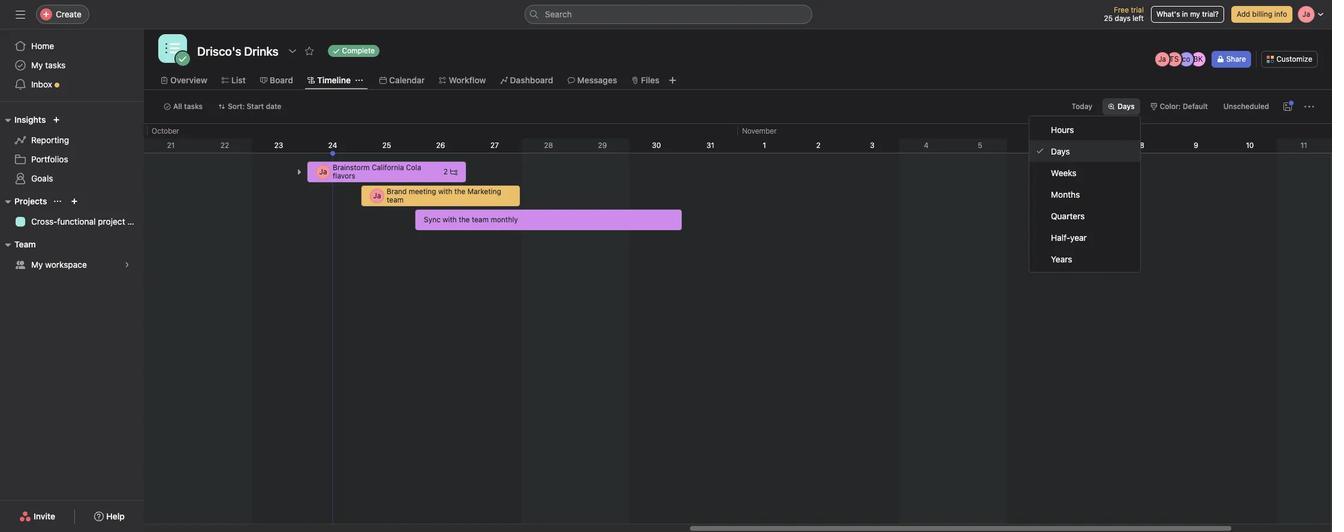 Task type: vqa. For each thing, say whether or not it's contained in the screenshot.
WILL
no



Task type: describe. For each thing, give the bounding box(es) containing it.
1 vertical spatial ja
[[319, 167, 327, 176]]

add
[[1237, 10, 1251, 19]]

team button
[[0, 238, 36, 252]]

tab actions image
[[356, 77, 363, 84]]

board
[[270, 75, 293, 85]]

goals
[[31, 173, 53, 184]]

what's in my trial?
[[1157, 10, 1219, 19]]

portfolios
[[31, 154, 68, 164]]

9
[[1194, 141, 1199, 150]]

free trial 25 days left
[[1105, 5, 1144, 23]]

goals link
[[7, 169, 137, 188]]

30
[[652, 141, 661, 150]]

october 21
[[152, 127, 179, 150]]

5
[[978, 141, 983, 150]]

23
[[274, 141, 283, 150]]

search button
[[525, 5, 813, 24]]

reporting
[[31, 135, 69, 145]]

the inside the brand meeting with the marketing team
[[455, 187, 466, 196]]

brainstorm
[[333, 163, 370, 172]]

21
[[167, 141, 175, 150]]

all
[[173, 102, 182, 111]]

hours
[[1051, 124, 1075, 135]]

my tasks link
[[7, 56, 137, 75]]

start
[[247, 102, 264, 111]]

messages link
[[568, 74, 617, 87]]

meeting
[[409, 187, 436, 196]]

sync
[[424, 215, 441, 224]]

customize
[[1277, 55, 1313, 64]]

0 vertical spatial 2
[[817, 141, 821, 150]]

inbox
[[31, 79, 52, 89]]

share
[[1227, 55, 1247, 64]]

what's
[[1157, 10, 1181, 19]]

share button
[[1212, 51, 1252, 68]]

insights
[[14, 115, 46, 125]]

weeks
[[1051, 168, 1077, 178]]

days
[[1115, 14, 1131, 23]]

workflow
[[449, 75, 486, 85]]

my for my workspace
[[31, 260, 43, 270]]

22
[[221, 141, 229, 150]]

my workspace
[[31, 260, 87, 270]]

tasks for all tasks
[[184, 102, 203, 111]]

sync with the team monthly
[[424, 215, 518, 224]]

brand meeting with the marketing team
[[387, 187, 501, 205]]

10
[[1247, 141, 1255, 150]]

date
[[266, 102, 281, 111]]

save options image
[[1284, 102, 1293, 112]]

24
[[328, 141, 337, 150]]

my for my tasks
[[31, 60, 43, 70]]

bk
[[1194, 55, 1204, 64]]

board link
[[260, 74, 293, 87]]

november 1
[[743, 127, 777, 150]]

messages
[[577, 75, 617, 85]]

4
[[924, 141, 929, 150]]

1 vertical spatial with
[[443, 215, 457, 224]]

with inside the brand meeting with the marketing team
[[438, 187, 453, 196]]

team
[[14, 239, 36, 250]]

3
[[870, 141, 875, 150]]

workflow link
[[439, 74, 486, 87]]

half-
[[1051, 232, 1071, 243]]

year
[[1071, 232, 1087, 243]]

trial?
[[1203, 10, 1219, 19]]

home
[[31, 41, 54, 51]]

customize button
[[1262, 51, 1318, 68]]

1
[[763, 141, 766, 150]]

invite button
[[11, 506, 63, 528]]

days inside dropdown button
[[1118, 102, 1135, 111]]

show options, current sort, top image
[[54, 198, 61, 205]]

inbox link
[[7, 75, 137, 94]]

cola
[[406, 163, 421, 172]]

left
[[1133, 14, 1144, 23]]

team inside the brand meeting with the marketing team
[[387, 196, 404, 205]]

list link
[[222, 74, 246, 87]]

sort: start date
[[228, 102, 281, 111]]

new project or portfolio image
[[71, 198, 78, 205]]

leftcount image
[[450, 169, 458, 176]]

25 inside free trial 25 days left
[[1105, 14, 1113, 23]]

half-year link
[[1030, 227, 1141, 248]]

weeks link
[[1030, 162, 1141, 184]]



Task type: locate. For each thing, give the bounding box(es) containing it.
years
[[1051, 254, 1073, 264]]

11
[[1301, 141, 1308, 150]]

reporting link
[[7, 131, 137, 150]]

my inside my workspace link
[[31, 260, 43, 270]]

2 left the 'leftcount' icon
[[444, 167, 448, 176]]

new image
[[53, 116, 60, 124]]

with down the 'leftcount' icon
[[438, 187, 453, 196]]

trial
[[1131, 5, 1144, 14]]

1 vertical spatial 2
[[444, 167, 448, 176]]

tasks
[[45, 60, 66, 70], [184, 102, 203, 111]]

team left meeting
[[387, 196, 404, 205]]

0 horizontal spatial days
[[1051, 146, 1071, 156]]

1 vertical spatial my
[[31, 260, 43, 270]]

years link
[[1030, 248, 1141, 270]]

hours link
[[1030, 119, 1141, 140]]

billing
[[1253, 10, 1273, 19]]

0 horizontal spatial 25
[[382, 141, 391, 150]]

help
[[106, 512, 125, 522]]

more actions image
[[1305, 102, 1315, 112]]

all tasks
[[173, 102, 203, 111]]

1 vertical spatial the
[[459, 215, 470, 224]]

days right today
[[1118, 102, 1135, 111]]

days down hours at the right top of page
[[1051, 146, 1071, 156]]

default
[[1183, 102, 1209, 111]]

list image
[[166, 41, 180, 56]]

1 vertical spatial team
[[472, 215, 489, 224]]

25 left days
[[1105, 14, 1113, 23]]

cross-functional project plan
[[31, 217, 144, 227]]

1 vertical spatial 25
[[382, 141, 391, 150]]

0 vertical spatial with
[[438, 187, 453, 196]]

dashboard
[[510, 75, 553, 85]]

2 left 3
[[817, 141, 821, 150]]

calendar
[[389, 75, 425, 85]]

overview
[[170, 75, 207, 85]]

cross-
[[31, 217, 57, 227]]

1 vertical spatial tasks
[[184, 102, 203, 111]]

28
[[544, 141, 553, 150]]

1 horizontal spatial tasks
[[184, 102, 203, 111]]

tasks down home
[[45, 60, 66, 70]]

home link
[[7, 37, 137, 56]]

tasks inside dropdown button
[[184, 102, 203, 111]]

my
[[31, 60, 43, 70], [31, 260, 43, 270]]

workspace
[[45, 260, 87, 270]]

0 horizontal spatial tasks
[[45, 60, 66, 70]]

what's in my trial? button
[[1152, 6, 1225, 23]]

0 horizontal spatial 2
[[444, 167, 448, 176]]

my workspace link
[[7, 256, 137, 275]]

half-year
[[1051, 232, 1087, 243]]

1 horizontal spatial 25
[[1105, 14, 1113, 23]]

1 horizontal spatial 2
[[817, 141, 821, 150]]

calendar link
[[380, 74, 425, 87]]

create button
[[36, 5, 89, 24]]

7
[[1087, 141, 1091, 150]]

see details, my workspace image
[[124, 262, 131, 269]]

free
[[1114, 5, 1129, 14]]

my tasks
[[31, 60, 66, 70]]

27
[[491, 141, 499, 150]]

help button
[[87, 506, 133, 528]]

brand
[[387, 187, 407, 196]]

None text field
[[194, 40, 282, 62]]

complete button
[[322, 43, 385, 59]]

days link
[[1030, 140, 1141, 162]]

2 horizontal spatial ja
[[1159, 55, 1167, 64]]

0 vertical spatial days
[[1118, 102, 1135, 111]]

color: default button
[[1145, 98, 1214, 115]]

monthly
[[491, 215, 518, 224]]

ja left brand
[[373, 191, 381, 200]]

marketing
[[468, 187, 501, 196]]

team left the monthly in the top of the page
[[472, 215, 489, 224]]

my up inbox
[[31, 60, 43, 70]]

0 vertical spatial the
[[455, 187, 466, 196]]

with right sync
[[443, 215, 457, 224]]

today button
[[1067, 98, 1098, 115]]

tasks inside global element
[[45, 60, 66, 70]]

1 horizontal spatial team
[[472, 215, 489, 224]]

tasks right all
[[184, 102, 203, 111]]

files link
[[632, 74, 660, 87]]

list
[[231, 75, 246, 85]]

2 vertical spatial ja
[[373, 191, 381, 200]]

timeline link
[[308, 74, 351, 87]]

0 horizontal spatial ja
[[319, 167, 327, 176]]

projects element
[[0, 191, 144, 234]]

25 up california
[[382, 141, 391, 150]]

25
[[1105, 14, 1113, 23], [382, 141, 391, 150]]

0 vertical spatial ja
[[1159, 55, 1167, 64]]

the down the 'leftcount' icon
[[455, 187, 466, 196]]

teams element
[[0, 234, 144, 277]]

color: default
[[1160, 102, 1209, 111]]

today
[[1072, 102, 1093, 111]]

tasks for my tasks
[[45, 60, 66, 70]]

ts
[[1170, 55, 1179, 64]]

functional
[[57, 217, 96, 227]]

add billing info
[[1237, 10, 1288, 19]]

project
[[98, 217, 125, 227]]

0 vertical spatial my
[[31, 60, 43, 70]]

info
[[1275, 10, 1288, 19]]

quarters link
[[1030, 205, 1141, 227]]

0 vertical spatial tasks
[[45, 60, 66, 70]]

in
[[1183, 10, 1189, 19]]

show options image
[[288, 46, 297, 56]]

1 my from the top
[[31, 60, 43, 70]]

portfolios link
[[7, 150, 137, 169]]

brainstorm california cola flavors
[[333, 163, 421, 181]]

0 horizontal spatial team
[[387, 196, 404, 205]]

ja
[[1159, 55, 1167, 64], [319, 167, 327, 176], [373, 191, 381, 200]]

color:
[[1160, 102, 1181, 111]]

show subtasks for task brainstorm california cola flavors image
[[296, 169, 303, 176]]

timeline
[[317, 75, 351, 85]]

complete
[[342, 46, 375, 55]]

the down the brand meeting with the marketing team
[[459, 215, 470, 224]]

8
[[1140, 141, 1145, 150]]

files
[[641, 75, 660, 85]]

my inside my tasks link
[[31, 60, 43, 70]]

my down the team
[[31, 260, 43, 270]]

sort: start date button
[[213, 98, 287, 115]]

1 horizontal spatial days
[[1118, 102, 1135, 111]]

unscheduled button
[[1219, 98, 1275, 115]]

add billing info button
[[1232, 6, 1293, 23]]

1 horizontal spatial ja
[[373, 191, 381, 200]]

october
[[152, 127, 179, 136]]

ja left flavors
[[319, 167, 327, 176]]

unscheduled
[[1224, 102, 1270, 111]]

overview link
[[161, 74, 207, 87]]

hide sidebar image
[[16, 10, 25, 19]]

projects button
[[0, 194, 47, 209]]

0 vertical spatial 25
[[1105, 14, 1113, 23]]

search list box
[[525, 5, 813, 24]]

2 my from the top
[[31, 260, 43, 270]]

flavors
[[333, 172, 356, 181]]

months
[[1051, 189, 1081, 199]]

add tab image
[[668, 76, 678, 85]]

dashboard link
[[501, 74, 553, 87]]

plan
[[127, 217, 144, 227]]

global element
[[0, 29, 144, 101]]

ja left ts
[[1159, 55, 1167, 64]]

quarters
[[1051, 211, 1085, 221]]

insights element
[[0, 109, 144, 191]]

1 vertical spatial days
[[1051, 146, 1071, 156]]

6
[[1032, 141, 1037, 150]]

days
[[1118, 102, 1135, 111], [1051, 146, 1071, 156]]

add to starred image
[[304, 46, 314, 56]]

0 vertical spatial team
[[387, 196, 404, 205]]



